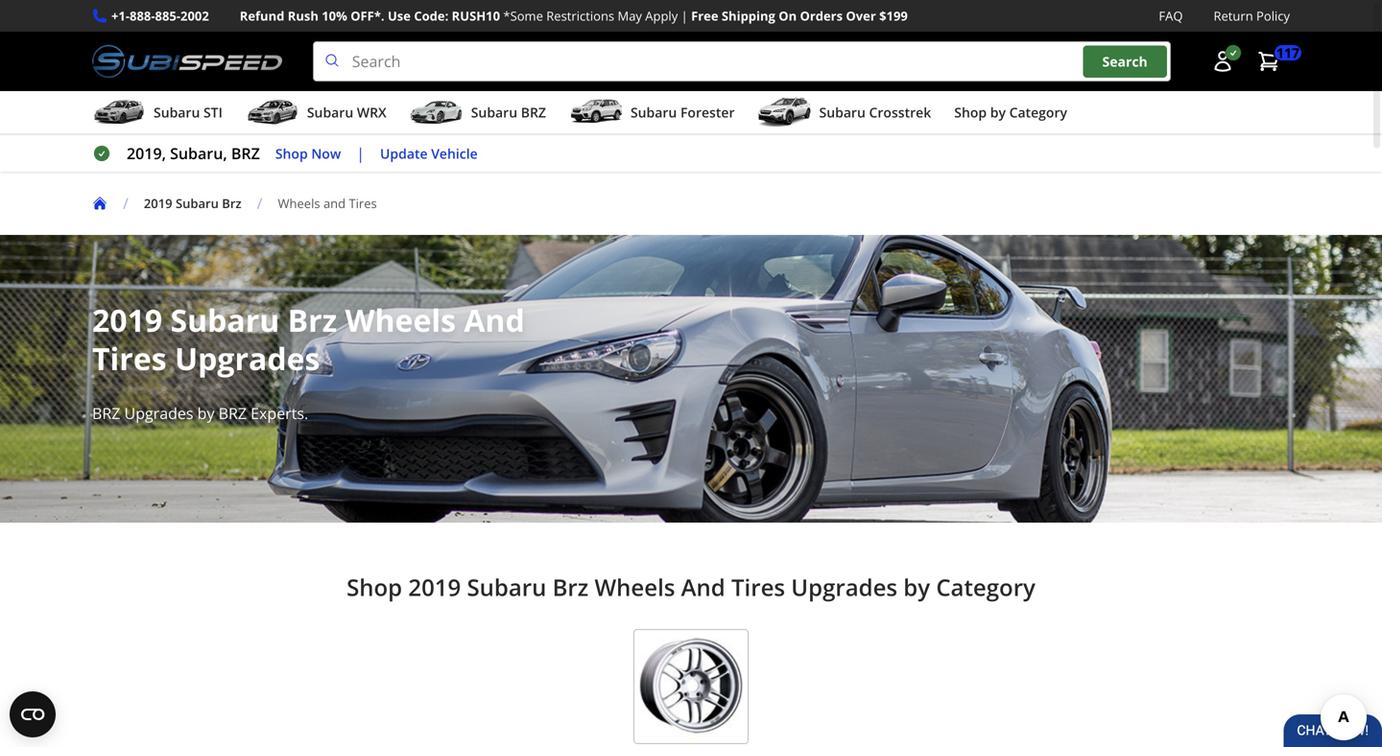 Task type: describe. For each thing, give the bounding box(es) containing it.
policy
[[1256, 7, 1290, 24]]

subaru,
[[170, 143, 227, 164]]

*some
[[503, 7, 543, 24]]

return policy
[[1214, 7, 1290, 24]]

subaru brz
[[471, 103, 546, 122]]

2 vertical spatial 2019
[[408, 572, 461, 603]]

0 vertical spatial wheels
[[278, 195, 320, 212]]

and
[[323, 195, 346, 212]]

subaru brz button
[[410, 95, 546, 134]]

1 / from the left
[[123, 193, 128, 214]]

0 vertical spatial tires
[[349, 195, 377, 212]]

2 horizontal spatial brz
[[552, 572, 589, 603]]

2 vertical spatial upgrades
[[791, 572, 897, 603]]

885-
[[155, 7, 180, 24]]

by inside dropdown button
[[990, 103, 1006, 122]]

refund
[[240, 7, 284, 24]]

+1-888-885-2002 link
[[111, 6, 209, 26]]

subispeed logo image
[[92, 41, 282, 82]]

use
[[388, 7, 411, 24]]

1 vertical spatial upgrades
[[124, 403, 193, 424]]

2002
[[180, 7, 209, 24]]

1 horizontal spatial by
[[903, 572, 930, 603]]

wheels and accessories image image
[[633, 630, 749, 745]]

2 / from the left
[[257, 193, 263, 214]]

subaru inside 'dropdown button'
[[154, 103, 200, 122]]

2 vertical spatial wheels
[[595, 572, 675, 603]]

subaru inside dropdown button
[[307, 103, 353, 122]]

update vehicle
[[380, 144, 478, 162]]

brz upgrades by brz experts.
[[92, 403, 312, 424]]

shop 2019 subaru brz wheels and tires upgrades by category
[[347, 572, 1036, 603]]

may
[[618, 7, 642, 24]]

10%
[[322, 7, 347, 24]]

apply
[[645, 7, 678, 24]]

category inside dropdown button
[[1009, 103, 1067, 122]]

shop now link
[[275, 143, 341, 165]]

sti
[[203, 103, 223, 122]]

now
[[311, 144, 341, 162]]

code:
[[414, 7, 448, 24]]

subaru sti
[[154, 103, 223, 122]]

tires inside 2019 subaru brz wheels and tires upgrades
[[92, 338, 167, 380]]

2019 subaru brz link down "2019, subaru, brz"
[[144, 195, 242, 212]]

subaru forester
[[631, 103, 735, 122]]

over
[[846, 7, 876, 24]]

rush10
[[452, 7, 500, 24]]

faq link
[[1159, 6, 1183, 26]]

return policy link
[[1214, 6, 1290, 26]]

1 vertical spatial category
[[936, 572, 1036, 603]]

subaru sti button
[[92, 95, 223, 134]]

a subaru wrx thumbnail image image
[[246, 98, 299, 127]]

shop for shop now
[[275, 144, 308, 162]]

subaru crosstrek
[[819, 103, 931, 122]]

subaru wrx button
[[246, 95, 387, 134]]

subaru forester button
[[569, 95, 735, 134]]

0 horizontal spatial |
[[356, 143, 365, 164]]



Task type: locate. For each thing, give the bounding box(es) containing it.
0 vertical spatial category
[[1009, 103, 1067, 122]]

1 vertical spatial 2019
[[92, 300, 162, 341]]

1 vertical spatial |
[[356, 143, 365, 164]]

update vehicle button
[[380, 143, 478, 165]]

brz for 2019 subaru brz
[[222, 195, 242, 212]]

0 horizontal spatial and
[[464, 300, 525, 341]]

experts.
[[251, 403, 308, 424]]

1 horizontal spatial /
[[257, 193, 263, 214]]

rush
[[288, 7, 319, 24]]

0 vertical spatial shop
[[954, 103, 987, 122]]

1 vertical spatial and
[[681, 572, 725, 603]]

wheels inside 2019 subaru brz wheels and tires upgrades
[[345, 300, 456, 341]]

2 vertical spatial shop
[[347, 572, 402, 603]]

0 vertical spatial by
[[990, 103, 1006, 122]]

and inside 2019 subaru brz wheels and tires upgrades
[[464, 300, 525, 341]]

faq
[[1159, 7, 1183, 24]]

0 horizontal spatial wheels
[[278, 195, 320, 212]]

1 horizontal spatial brz
[[288, 300, 337, 341]]

brz inside subaru brz dropdown button
[[521, 103, 546, 122]]

wheels
[[278, 195, 320, 212], [345, 300, 456, 341], [595, 572, 675, 603]]

free
[[691, 7, 718, 24]]

1 horizontal spatial and
[[681, 572, 725, 603]]

subaru crosstrek button
[[758, 95, 931, 134]]

2019 subaru brz link
[[144, 195, 257, 212], [144, 195, 242, 212]]

search button
[[1083, 45, 1167, 78]]

+1-888-885-2002
[[111, 7, 209, 24]]

refund rush 10% off*. use code: rush10 *some restrictions may apply | free shipping on orders over $199
[[240, 7, 908, 24]]

$199
[[879, 7, 908, 24]]

1 horizontal spatial tires
[[349, 195, 377, 212]]

and
[[464, 300, 525, 341], [681, 572, 725, 603]]

shop by category button
[[954, 95, 1067, 134]]

|
[[681, 7, 688, 24], [356, 143, 365, 164]]

vehicle
[[431, 144, 478, 162]]

888-
[[130, 7, 155, 24]]

0 horizontal spatial shop
[[275, 144, 308, 162]]

forester
[[680, 103, 735, 122]]

2019 subaru brz wheels and tires upgrades
[[92, 300, 525, 380]]

0 horizontal spatial /
[[123, 193, 128, 214]]

a subaru sti thumbnail image image
[[92, 98, 146, 127]]

off*.
[[351, 7, 385, 24]]

upgrades inside 2019 subaru brz wheels and tires upgrades
[[175, 338, 320, 380]]

wrx
[[357, 103, 387, 122]]

1 vertical spatial by
[[197, 403, 214, 424]]

| right now
[[356, 143, 365, 164]]

2 vertical spatial tires
[[731, 572, 785, 603]]

/ right 2019 subaru brz at the left of the page
[[257, 193, 263, 214]]

return
[[1214, 7, 1253, 24]]

orders
[[800, 7, 843, 24]]

117
[[1277, 44, 1300, 62]]

2019 subaru brz link down subaru,
[[144, 195, 257, 212]]

0 vertical spatial 2019
[[144, 195, 172, 212]]

open widget image
[[10, 692, 56, 738]]

shipping
[[722, 7, 775, 24]]

a subaru brz thumbnail image image
[[410, 98, 463, 127]]

117 button
[[1248, 42, 1301, 81]]

| left free
[[681, 7, 688, 24]]

shop for shop by category
[[954, 103, 987, 122]]

brz
[[521, 103, 546, 122], [231, 143, 260, 164], [92, 403, 120, 424], [218, 403, 247, 424]]

2019 inside 2019 subaru brz wheels and tires upgrades
[[92, 300, 162, 341]]

category
[[1009, 103, 1067, 122], [936, 572, 1036, 603]]

search input field
[[313, 41, 1171, 82]]

2 vertical spatial by
[[903, 572, 930, 603]]

on
[[779, 7, 797, 24]]

2013 subaru brz mods and styling upgrades image
[[0, 235, 1382, 523]]

2019, subaru, brz
[[127, 143, 260, 164]]

+1-
[[111, 7, 130, 24]]

2019,
[[127, 143, 166, 164]]

2 horizontal spatial shop
[[954, 103, 987, 122]]

brz inside 2019 subaru brz wheels and tires upgrades
[[288, 300, 337, 341]]

2019 for 2019 subaru brz wheels and tires upgrades
[[92, 300, 162, 341]]

upgrades
[[175, 338, 320, 380], [124, 403, 193, 424], [791, 572, 897, 603]]

a subaru crosstrek thumbnail image image
[[758, 98, 812, 127]]

2 horizontal spatial tires
[[731, 572, 785, 603]]

0 horizontal spatial tires
[[92, 338, 167, 380]]

/
[[123, 193, 128, 214], [257, 193, 263, 214]]

shop for shop 2019 subaru brz wheels and tires upgrades by category
[[347, 572, 402, 603]]

1 horizontal spatial |
[[681, 7, 688, 24]]

shop
[[954, 103, 987, 122], [275, 144, 308, 162], [347, 572, 402, 603]]

brz
[[222, 195, 242, 212], [288, 300, 337, 341], [552, 572, 589, 603]]

2 vertical spatial brz
[[552, 572, 589, 603]]

crosstrek
[[869, 103, 931, 122]]

2 horizontal spatial wheels
[[595, 572, 675, 603]]

1 horizontal spatial shop
[[347, 572, 402, 603]]

2 horizontal spatial by
[[990, 103, 1006, 122]]

button image
[[1211, 50, 1234, 73]]

tires
[[349, 195, 377, 212], [92, 338, 167, 380], [731, 572, 785, 603]]

0 vertical spatial and
[[464, 300, 525, 341]]

a subaru forester thumbnail image image
[[569, 98, 623, 127]]

restrictions
[[546, 7, 614, 24]]

0 vertical spatial brz
[[222, 195, 242, 212]]

0 vertical spatial upgrades
[[175, 338, 320, 380]]

by
[[990, 103, 1006, 122], [197, 403, 214, 424], [903, 572, 930, 603]]

subaru wrx
[[307, 103, 387, 122]]

/ right home icon
[[123, 193, 128, 214]]

1 vertical spatial tires
[[92, 338, 167, 380]]

0 horizontal spatial by
[[197, 403, 214, 424]]

wheels and tires link
[[278, 195, 392, 212]]

shop now
[[275, 144, 341, 162]]

update
[[380, 144, 428, 162]]

search
[[1102, 52, 1148, 70]]

1 horizontal spatial wheels
[[345, 300, 456, 341]]

subaru inside 2019 subaru brz wheels and tires upgrades
[[170, 300, 280, 341]]

shop by category
[[954, 103, 1067, 122]]

1 vertical spatial wheels
[[345, 300, 456, 341]]

2019 subaru brz
[[144, 195, 242, 212]]

shop inside dropdown button
[[954, 103, 987, 122]]

wheels and tires
[[278, 195, 377, 212]]

0 vertical spatial |
[[681, 7, 688, 24]]

2019 for 2019 subaru brz
[[144, 195, 172, 212]]

0 horizontal spatial brz
[[222, 195, 242, 212]]

home image
[[92, 196, 107, 211]]

subaru
[[154, 103, 200, 122], [307, 103, 353, 122], [471, 103, 517, 122], [631, 103, 677, 122], [819, 103, 866, 122], [176, 195, 219, 212], [170, 300, 280, 341], [467, 572, 546, 603]]

1 vertical spatial brz
[[288, 300, 337, 341]]

2019
[[144, 195, 172, 212], [92, 300, 162, 341], [408, 572, 461, 603]]

brz for 2019 subaru brz wheels and tires upgrades
[[288, 300, 337, 341]]

1 vertical spatial shop
[[275, 144, 308, 162]]



Task type: vqa. For each thing, say whether or not it's contained in the screenshot.
the topmost SHIPPING.
no



